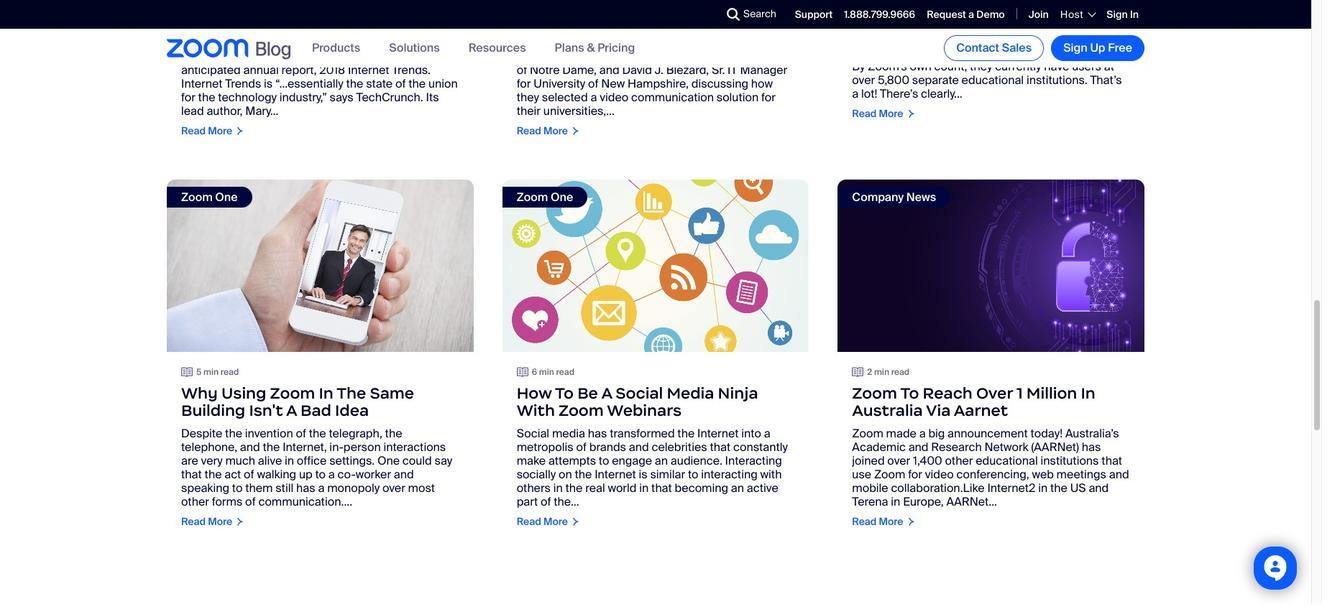 Task type: describe. For each thing, give the bounding box(es) containing it.
at inside today mary meeker and her colleagues at kleiner perkins caufield & byers released their much anticipated annual report, 2018 internet trends. internet trends is "...essentially the state of the union for the technology industry," says techcrunch. its lead author, mary... read more
[[390, 35, 401, 50]]

to for with
[[555, 384, 574, 404]]

free
[[1109, 40, 1133, 55]]

to left engage
[[599, 454, 610, 469]]

their inside yesterday zoom and internet2 hosted a webinar featuring paul drake, product manager for university of notre dame, and david j. blezard, sr. it manager for university of new hampshire, discussing how they selected a video communication solution for their universities,... read more
[[517, 103, 541, 118]]

caufield
[[223, 49, 267, 64]]

they inside by ben fineman, program manager for internet2it's no secret that zoom has been generating a lot of interest in the research and education community. by zoom's own count, they currently have users at over 5,800 separate educational institutions. that's a lot! there's clearly... read more
[[971, 59, 993, 74]]

reach
[[923, 384, 973, 404]]

5 min read
[[196, 367, 239, 379]]

read for how
[[556, 367, 575, 379]]

monopoly
[[327, 482, 380, 497]]

colleagues
[[330, 35, 388, 50]]

universities,...
[[544, 103, 615, 118]]

plans & pricing link
[[555, 41, 635, 56]]

count,
[[935, 59, 968, 74]]

video inside yesterday zoom and internet2 hosted a webinar featuring paul drake, product manager for university of notre dame, and david j. blezard, sr. it manager for university of new hampshire, discussing how they selected a video communication solution for their universities,... read more
[[600, 90, 629, 105]]

how to be a social media ninja with zoom webinars social media has transformed the internet into a metropolis of brands and celebrities that constantly make attempts to engage an audience. interacting socially on the internet is similar to interacting with others in the real world in that becoming an active part of the... read more
[[517, 384, 788, 529]]

telephone,
[[181, 441, 237, 456]]

hampshire,
[[628, 76, 689, 91]]

web
[[1033, 468, 1054, 483]]

news
[[907, 190, 937, 205]]

invention
[[245, 427, 293, 442]]

technology
[[218, 90, 277, 105]]

that inside by ben fineman, program manager for internet2it's no secret that zoom has been generating a lot of interest in the research and education community. by zoom's own count, they currently have users at over 5,800 separate educational institutions. that's a lot! there's clearly... read more
[[905, 31, 926, 46]]

1 vertical spatial an
[[731, 482, 745, 497]]

zoom inside by ben fineman, program manager for internet2it's no secret that zoom has been generating a lot of interest in the research and education community. by zoom's own count, they currently have users at over 5,800 separate educational institutions. that's a lot! there's clearly... read more
[[929, 31, 960, 46]]

1.888.799.9666
[[845, 8, 916, 21]]

solutions
[[389, 41, 440, 56]]

with
[[761, 468, 782, 483]]

min for why
[[204, 367, 219, 379]]

2 horizontal spatial in
[[1131, 8, 1139, 21]]

drake,
[[592, 49, 626, 64]]

sales
[[1003, 40, 1032, 55]]

of inside by ben fineman, program manager for internet2it's no secret that zoom has been generating a lot of interest in the research and education community. by zoom's own count, they currently have users at over 5,800 separate educational institutions. that's a lot! there's clearly... read more
[[1099, 31, 1110, 46]]

of right forms
[[245, 495, 256, 510]]

into
[[742, 427, 762, 442]]

the right person
[[385, 427, 403, 442]]

interactions
[[384, 441, 446, 456]]

internet left into
[[698, 427, 739, 442]]

education
[[1000, 45, 1053, 60]]

resources button
[[469, 41, 526, 56]]

by ben fineman, program manager for internet2it's no secret that zoom has been generating a lot of interest in the research and education community. by zoom's own count, they currently have users at over 5,800 separate educational institutions. that's a lot! there's clearly... read more
[[853, 18, 1123, 120]]

5
[[196, 367, 202, 379]]

a left the lot
[[1074, 31, 1081, 46]]

& inside today mary meeker and her colleagues at kleiner perkins caufield & byers released their much anticipated annual report, 2018 internet trends. internet trends is "...essentially the state of the union for the technology industry," says techcrunch. its lead author, mary... read more
[[270, 49, 278, 64]]

and inside how to be a social media ninja with zoom webinars social media has transformed the internet into a metropolis of brands and celebrities that constantly make attempts to engage an audience. interacting socially on the internet is similar to interacting with others in the real world in that becoming an active part of the... read more
[[629, 441, 649, 456]]

the...
[[554, 495, 580, 510]]

has inside why using zoom in the same building isn't a bad idea despite the invention of the telegraph, the telephone, and the internet, in-person interactions are very much alive in office settings. one could say that the act of walking up to a co-worker and speaking to them still has a monopoly over most other forms of communication.... read more
[[296, 482, 316, 497]]

it
[[728, 62, 738, 77]]

australia
[[853, 402, 923, 421]]

one for using
[[215, 190, 238, 205]]

union
[[429, 76, 458, 91]]

in inside by ben fineman, program manager for internet2it's no secret that zoom has been generating a lot of interest in the research and education community. by zoom's own count, they currently have users at over 5,800 separate educational institutions. that's a lot! there's clearly... read more
[[896, 45, 905, 60]]

the inside zoom to reach over 1 million in australia via aarnet zoom made a big announcement today! australia's academic and research network (aarnet) has joined over 1,400 other educational institutions that use zoom for video conferencing, web meetings and mobile collaboration.like internet2 in the us and terena in europe, aarnet... read more
[[1051, 482, 1068, 497]]

2 by from the top
[[853, 59, 866, 74]]

has inside how to be a social media ninja with zoom webinars social media has transformed the internet into a metropolis of brands and celebrities that constantly make attempts to engage an audience. interacting socially on the internet is similar to interacting with others in the real world in that becoming an active part of the... read more
[[588, 427, 607, 442]]

in right others
[[554, 482, 563, 497]]

products
[[312, 41, 361, 56]]

audience.
[[671, 454, 723, 469]]

their inside today mary meeker and her colleagues at kleiner perkins caufield & byers released their much anticipated annual report, 2018 internet trends. internet trends is "...essentially the state of the union for the technology industry," says techcrunch. its lead author, mary... read more
[[362, 49, 386, 64]]

zoom's
[[869, 59, 908, 74]]

1
[[1017, 384, 1023, 404]]

europe,
[[904, 495, 944, 510]]

a left co-
[[329, 468, 335, 483]]

the left state
[[346, 76, 364, 91]]

1 vertical spatial social
[[517, 427, 550, 442]]

world
[[608, 482, 637, 497]]

is inside today mary meeker and her colleagues at kleiner perkins caufield & byers released their much anticipated annual report, 2018 internet trends. internet trends is "...essentially the state of the union for the technology industry," says techcrunch. its lead author, mary... read more
[[264, 76, 273, 91]]

that right world
[[652, 482, 672, 497]]

fineman,
[[892, 18, 941, 33]]

real
[[586, 482, 605, 497]]

request a demo link
[[927, 8, 1005, 21]]

a right up
[[318, 482, 325, 497]]

anticipated
[[181, 62, 241, 77]]

active
[[747, 482, 779, 497]]

been
[[984, 31, 1012, 46]]

a left lot!
[[853, 86, 859, 101]]

more inside zoom to reach over 1 million in australia via aarnet zoom made a big announcement today! australia's academic and research network (aarnet) has joined over 1,400 other educational institutions that use zoom for video conferencing, web meetings and mobile collaboration.like internet2 in the us and terena in europe, aarnet... read more
[[880, 516, 904, 529]]

co-
[[338, 468, 356, 483]]

why using zoom in the same building isn't a bad idea image
[[167, 180, 474, 353]]

of right the 'part'
[[541, 495, 551, 510]]

act
[[225, 468, 241, 483]]

zoom one for why
[[181, 190, 238, 205]]

transformed
[[610, 427, 675, 442]]

why
[[181, 384, 218, 404]]

1 horizontal spatial manager
[[741, 62, 788, 77]]

today
[[181, 35, 213, 50]]

host button
[[1061, 8, 1096, 21]]

big
[[929, 427, 945, 442]]

them
[[245, 482, 273, 497]]

person
[[344, 441, 381, 456]]

more inside how to be a social media ninja with zoom webinars social media has transformed the internet into a metropolis of brands and celebrities that constantly make attempts to engage an audience. interacting socially on the internet is similar to interacting with others in the real world in that becoming an active part of the... read more
[[544, 516, 568, 529]]

"...essentially
[[276, 76, 344, 91]]

internet down 'brands'
[[595, 468, 636, 483]]

becoming
[[675, 482, 729, 497]]

be
[[578, 384, 598, 404]]

is inside how to be a social media ninja with zoom webinars social media has transformed the internet into a metropolis of brands and celebrities that constantly make attempts to engage an audience. interacting socially on the internet is similar to interacting with others in the real world in that becoming an active part of the... read more
[[639, 468, 648, 483]]

a inside why using zoom in the same building isn't a bad idea despite the invention of the telegraph, the telephone, and the internet, in-person interactions are very much alive in office settings. one could say that the act of walking up to a co-worker and speaking to them still has a monopoly over most other forms of communication.... read more
[[286, 402, 297, 421]]

video inside zoom to reach over 1 million in australia via aarnet zoom made a big announcement today! australia's academic and research network (aarnet) has joined over 1,400 other educational institutions that use zoom for video conferencing, web meetings and mobile collaboration.like internet2 in the us and terena in europe, aarnet... read more
[[926, 468, 954, 483]]

sign in link
[[1107, 8, 1139, 21]]

sign up free link
[[1052, 35, 1145, 61]]

how to be a social media ninja with zoom webinars image
[[503, 180, 810, 353]]

telegraph,
[[329, 427, 383, 442]]

more inside by ben fineman, program manager for internet2it's no secret that zoom has been generating a lot of interest in the research and education community. by zoom's own count, they currently have users at over 5,800 separate educational institutions. that's a lot! there's clearly... read more
[[880, 107, 904, 120]]

research
[[932, 441, 982, 456]]

sr.
[[712, 62, 725, 77]]

speaking
[[181, 482, 229, 497]]

idea
[[335, 402, 369, 421]]

company news
[[853, 190, 937, 205]]

mary...
[[245, 103, 279, 118]]

over inside by ben fineman, program manager for internet2it's no secret that zoom has been generating a lot of interest in the research and education community. by zoom's own count, they currently have users at over 5,800 separate educational institutions. that's a lot! there's clearly... read more
[[853, 72, 876, 87]]

no
[[853, 31, 866, 46]]

min for how
[[539, 367, 555, 379]]

of left notre
[[517, 62, 527, 77]]

1,400
[[914, 454, 943, 469]]

the up walking on the left of the page
[[263, 441, 280, 456]]

make
[[517, 454, 546, 469]]

one inside why using zoom in the same building isn't a bad idea despite the invention of the telegraph, the telephone, and the internet, in-person interactions are very much alive in office settings. one could say that the act of walking up to a co-worker and speaking to them still has a monopoly over most other forms of communication.... read more
[[378, 454, 400, 469]]

more inside today mary meeker and her colleagues at kleiner perkins caufield & byers released their much anticipated annual report, 2018 internet trends. internet trends is "...essentially the state of the union for the technology industry," says techcrunch. its lead author, mary... read more
[[208, 124, 233, 137]]

1 vertical spatial university
[[534, 76, 586, 91]]

generating
[[1014, 31, 1072, 46]]

users
[[1073, 59, 1102, 74]]

hosted
[[679, 35, 716, 50]]

have
[[1045, 59, 1070, 74]]

aarnet...
[[947, 495, 998, 510]]

solutions button
[[389, 41, 440, 56]]

for up discussing
[[723, 49, 737, 64]]

today mary meeker and her colleagues at kleiner perkins caufield & byers released their much anticipated annual report, 2018 internet trends. internet trends is "...essentially the state of the union for the technology industry," says techcrunch. its lead author, mary... read more
[[181, 35, 458, 137]]

for inside by ben fineman, program manager for internet2it's no secret that zoom has been generating a lot of interest in the research and education community. by zoom's own count, they currently have users at over 5,800 separate educational institutions. that's a lot! there's clearly... read more
[[1042, 18, 1057, 33]]

more inside why using zoom in the same building isn't a bad idea despite the invention of the telegraph, the telephone, and the internet, in-person interactions are very much alive in office settings. one could say that the act of walking up to a co-worker and speaking to them still has a monopoly over most other forms of communication.... read more
[[208, 516, 233, 529]]

currently
[[996, 59, 1042, 74]]

1 horizontal spatial &
[[587, 41, 595, 56]]

alive
[[258, 454, 282, 469]]

research
[[928, 45, 974, 60]]

internet down perkins
[[181, 76, 223, 91]]

students on zoom image
[[838, 180, 1145, 353]]

internet2it's
[[1059, 18, 1123, 33]]

most
[[408, 482, 435, 497]]

via
[[927, 402, 951, 421]]

new
[[602, 76, 625, 91]]

that inside why using zoom in the same building isn't a bad idea despite the invention of the telegraph, the telephone, and the internet, in-person interactions are very much alive in office settings. one could say that the act of walking up to a co-worker and speaking to them still has a monopoly over most other forms of communication.... read more
[[181, 468, 202, 483]]

of left 'brands'
[[577, 441, 587, 456]]

over inside zoom to reach over 1 million in australia via aarnet zoom made a big announcement today! australia's academic and research network (aarnet) has joined over 1,400 other educational institutions that use zoom for video conferencing, web meetings and mobile collaboration.like internet2 in the us and terena in europe, aarnet... read more
[[888, 454, 911, 469]]

in right terena
[[892, 495, 901, 510]]

its
[[426, 90, 439, 105]]

a right hosted
[[719, 35, 725, 50]]

byers
[[281, 49, 310, 64]]

to right up
[[315, 468, 326, 483]]

the up audience.
[[678, 427, 695, 442]]

support
[[796, 8, 833, 21]]

of right act
[[244, 468, 254, 483]]

for right solution
[[762, 90, 776, 105]]

for inside today mary meeker and her colleagues at kleiner perkins caufield & byers released their much anticipated annual report, 2018 internet trends. internet trends is "...essentially the state of the union for the technology industry," says techcrunch. its lead author, mary... read more
[[181, 90, 196, 105]]

internet down colleagues
[[348, 62, 389, 77]]

others
[[517, 482, 551, 497]]



Task type: vqa. For each thing, say whether or not it's contained in the screenshot.


Task type: locate. For each thing, give the bounding box(es) containing it.
and inside by ben fineman, program manager for internet2it's no secret that zoom has been generating a lot of interest in the research and education community. by zoom's own count, they currently have users at over 5,800 separate educational institutions. that's a lot! there's clearly... read more
[[977, 45, 997, 60]]

1 vertical spatial by
[[853, 59, 866, 74]]

community.
[[1056, 45, 1116, 60]]

and inside today mary meeker and her colleagues at kleiner perkins caufield & byers released their much anticipated annual report, 2018 internet trends. internet trends is "...essentially the state of the union for the technology industry," says techcrunch. its lead author, mary... read more
[[287, 35, 307, 50]]

more inside yesterday zoom and internet2 hosted a webinar featuring paul drake, product manager for university of notre dame, and david j. blezard, sr. it manager for university of new hampshire, discussing how they selected a video communication solution for their universities,... read more
[[544, 124, 568, 137]]

their left selected
[[517, 103, 541, 118]]

similar
[[651, 468, 686, 483]]

read right 6
[[556, 367, 575, 379]]

using
[[222, 384, 267, 404]]

by
[[853, 18, 866, 33], [853, 59, 866, 74]]

a inside how to be a social media ninja with zoom webinars social media has transformed the internet into a metropolis of brands and celebrities that constantly make attempts to engage an audience. interacting socially on the internet is similar to interacting with others in the real world in that becoming an active part of the... read more
[[764, 427, 771, 442]]

a
[[969, 8, 975, 21], [1074, 31, 1081, 46], [719, 35, 725, 50], [853, 86, 859, 101], [591, 90, 597, 105], [764, 427, 771, 442], [920, 427, 926, 442], [329, 468, 335, 483], [318, 482, 325, 497]]

request
[[927, 8, 967, 21]]

that up own
[[905, 31, 926, 46]]

much inside why using zoom in the same building isn't a bad idea despite the invention of the telegraph, the telephone, and the internet, in-person interactions are very much alive in office settings. one could say that the act of walking up to a co-worker and speaking to them still has a monopoly over most other forms of communication.... read more
[[225, 454, 255, 469]]

the
[[337, 384, 366, 404]]

other right 1,400
[[946, 454, 974, 469]]

1 read from the left
[[221, 367, 239, 379]]

celebrities
[[652, 441, 708, 456]]

1 horizontal spatial at
[[1105, 59, 1115, 74]]

0 vertical spatial other
[[946, 454, 974, 469]]

is
[[264, 76, 273, 91], [639, 468, 648, 483]]

read inside why using zoom in the same building isn't a bad idea despite the invention of the telegraph, the telephone, and the internet, in-person interactions are very much alive in office settings. one could say that the act of walking up to a co-worker and speaking to them still has a monopoly over most other forms of communication.... read more
[[181, 516, 206, 529]]

in inside zoom to reach over 1 million in australia via aarnet zoom made a big announcement today! australia's academic and research network (aarnet) has joined over 1,400 other educational institutions that use zoom for video conferencing, web meetings and mobile collaboration.like internet2 in the us and terena in europe, aarnet... read more
[[1082, 384, 1096, 404]]

1 by from the top
[[853, 18, 866, 33]]

to for australia
[[901, 384, 920, 404]]

is right trends at left top
[[264, 76, 273, 91]]

read down lot!
[[853, 107, 877, 120]]

internet2 inside yesterday zoom and internet2 hosted a webinar featuring paul drake, product manager for university of notre dame, and david j. blezard, sr. it manager for university of new hampshire, discussing how they selected a video communication solution for their universities,... read more
[[628, 35, 677, 50]]

read inside zoom to reach over 1 million in australia via aarnet zoom made a big announcement today! australia's academic and research network (aarnet) has joined over 1,400 other educational institutions that use zoom for video conferencing, web meetings and mobile collaboration.like internet2 in the us and terena in europe, aarnet... read more
[[853, 516, 877, 529]]

on
[[559, 468, 572, 483]]

video
[[600, 90, 629, 105], [926, 468, 954, 483]]

webinars
[[607, 402, 682, 421]]

j.
[[655, 62, 664, 77]]

more down 'author,'
[[208, 124, 233, 137]]

of right state
[[396, 76, 406, 91]]

to left be
[[555, 384, 574, 404]]

an right engage
[[655, 454, 668, 469]]

that inside zoom to reach over 1 million in australia via aarnet zoom made a big announcement today! australia's academic and research network (aarnet) has joined over 1,400 other educational institutions that use zoom for video conferencing, web meetings and mobile collaboration.like internet2 in the us and terena in europe, aarnet... read more
[[1102, 454, 1123, 469]]

product
[[628, 49, 670, 64]]

read down the 'part'
[[517, 516, 541, 529]]

the down anticipated
[[198, 90, 215, 105]]

other left forms
[[181, 495, 209, 510]]

0 horizontal spatial min
[[204, 367, 219, 379]]

to down 2 min read in the bottom right of the page
[[901, 384, 920, 404]]

webinar
[[728, 35, 770, 50]]

they
[[971, 59, 993, 74], [517, 90, 539, 105]]

educational down announcement
[[976, 454, 1039, 469]]

in right world
[[640, 482, 649, 497]]

a left the demo
[[969, 8, 975, 21]]

0 vertical spatial internet2
[[628, 35, 677, 50]]

in up free on the top of page
[[1131, 8, 1139, 21]]

1 horizontal spatial internet2
[[988, 482, 1036, 497]]

1 vertical spatial is
[[639, 468, 648, 483]]

1 vertical spatial their
[[517, 103, 541, 118]]

internet2 down network
[[988, 482, 1036, 497]]

meeker
[[244, 35, 284, 50]]

2 read from the left
[[556, 367, 575, 379]]

walking
[[257, 468, 296, 483]]

1 vertical spatial video
[[926, 468, 954, 483]]

interacting
[[702, 468, 758, 483]]

social down with
[[517, 427, 550, 442]]

0 horizontal spatial to
[[555, 384, 574, 404]]

0 horizontal spatial &
[[270, 49, 278, 64]]

search image
[[727, 8, 740, 21]]

1 vertical spatial other
[[181, 495, 209, 510]]

1 min from the left
[[204, 367, 219, 379]]

of left new
[[588, 76, 599, 91]]

isn't
[[249, 402, 283, 421]]

paul
[[567, 49, 589, 64]]

0 horizontal spatial manager
[[673, 49, 720, 64]]

a left bad
[[286, 402, 297, 421]]

a left new
[[591, 90, 597, 105]]

0 horizontal spatial much
[[225, 454, 255, 469]]

sign for sign up free
[[1064, 40, 1088, 55]]

much inside today mary meeker and her colleagues at kleiner perkins caufield & byers released their much anticipated annual report, 2018 internet trends. internet trends is "...essentially the state of the union for the technology industry," says techcrunch. its lead author, mary... read more
[[389, 49, 419, 64]]

0 vertical spatial their
[[362, 49, 386, 64]]

0 vertical spatial university
[[740, 49, 792, 64]]

program
[[944, 18, 990, 33]]

logo blog.svg image
[[256, 38, 291, 61]]

to right the similar
[[688, 468, 699, 483]]

0 horizontal spatial their
[[362, 49, 386, 64]]

0 horizontal spatial video
[[600, 90, 629, 105]]

1 vertical spatial they
[[517, 90, 539, 105]]

says
[[330, 90, 354, 105]]

internet2 up j.
[[628, 35, 677, 50]]

other inside why using zoom in the same building isn't a bad idea despite the invention of the telegraph, the telephone, and the internet, in-person interactions are very much alive in office settings. one could say that the act of walking up to a co-worker and speaking to them still has a monopoly over most other forms of communication.... read more
[[181, 495, 209, 510]]

for inside zoom to reach over 1 million in australia via aarnet zoom made a big announcement today! australia's academic and research network (aarnet) has joined over 1,400 other educational institutions that use zoom for video conferencing, web meetings and mobile collaboration.like internet2 in the us and terena in europe, aarnet... read more
[[909, 468, 923, 483]]

1 horizontal spatial over
[[853, 72, 876, 87]]

the down bad
[[309, 427, 326, 442]]

has
[[963, 31, 982, 46], [588, 427, 607, 442], [1083, 441, 1102, 456], [296, 482, 316, 497]]

2 min from the left
[[539, 367, 555, 379]]

manager right it
[[741, 62, 788, 77]]

university down paul at the top left of page
[[534, 76, 586, 91]]

university up how
[[740, 49, 792, 64]]

sign for sign in
[[1107, 8, 1128, 21]]

trends
[[225, 76, 261, 91]]

0 horizontal spatial read
[[221, 367, 239, 379]]

to
[[599, 454, 610, 469], [315, 468, 326, 483], [688, 468, 699, 483], [232, 482, 243, 497]]

in left own
[[896, 45, 905, 60]]

min right 6
[[539, 367, 555, 379]]

released
[[313, 49, 359, 64]]

0 horizontal spatial sign
[[1064, 40, 1088, 55]]

min for zoom
[[875, 367, 890, 379]]

how
[[517, 384, 552, 404]]

zoom logo image
[[167, 39, 249, 57]]

1 horizontal spatial in
[[1082, 384, 1096, 404]]

1 to from the left
[[555, 384, 574, 404]]

social up transformed in the bottom of the page
[[616, 384, 663, 404]]

mary
[[215, 35, 241, 50]]

1 horizontal spatial read
[[556, 367, 575, 379]]

educational down contact sales link on the right top
[[962, 72, 1024, 87]]

sign up free
[[1064, 40, 1133, 55]]

2 horizontal spatial min
[[875, 367, 890, 379]]

of inside today mary meeker and her colleagues at kleiner perkins caufield & byers released their much anticipated annual report, 2018 internet trends. internet trends is "...essentially the state of the union for the technology industry," says techcrunch. its lead author, mary... read more
[[396, 76, 406, 91]]

1 horizontal spatial social
[[616, 384, 663, 404]]

is left the similar
[[639, 468, 648, 483]]

0 vertical spatial much
[[389, 49, 419, 64]]

more down the...
[[544, 516, 568, 529]]

david
[[623, 62, 652, 77]]

0 vertical spatial video
[[600, 90, 629, 105]]

0 horizontal spatial at
[[390, 35, 401, 50]]

0 horizontal spatial zoom one
[[181, 190, 238, 205]]

min right '2'
[[875, 367, 890, 379]]

0 vertical spatial is
[[264, 76, 273, 91]]

in
[[896, 45, 905, 60], [285, 454, 294, 469], [554, 482, 563, 497], [640, 482, 649, 497], [1039, 482, 1048, 497], [892, 495, 901, 510]]

secret
[[869, 31, 902, 46]]

read inside how to be a social media ninja with zoom webinars social media has transformed the internet into a metropolis of brands and celebrities that constantly make attempts to engage an audience. interacting socially on the internet is similar to interacting with others in the real world in that becoming an active part of the... read more
[[517, 516, 541, 529]]

for left host
[[1042, 18, 1057, 33]]

read for why
[[221, 367, 239, 379]]

in inside why using zoom in the same building isn't a bad idea despite the invention of the telegraph, the telephone, and the internet, in-person interactions are very much alive in office settings. one could say that the act of walking up to a co-worker and speaking to them still has a monopoly over most other forms of communication.... read more
[[319, 384, 334, 404]]

over inside why using zoom in the same building isn't a bad idea despite the invention of the telegraph, the telephone, and the internet, in-person interactions are very much alive in office settings. one could say that the act of walking up to a co-worker and speaking to them still has a monopoly over most other forms of communication.... read more
[[383, 482, 406, 497]]

read inside today mary meeker and her colleagues at kleiner perkins caufield & byers released their much anticipated annual report, 2018 internet trends. internet trends is "...essentially the state of the union for the technology industry," says techcrunch. its lead author, mary... read more
[[181, 124, 206, 137]]

1 horizontal spatial much
[[389, 49, 419, 64]]

over down the made
[[888, 454, 911, 469]]

of
[[1099, 31, 1110, 46], [517, 62, 527, 77], [396, 76, 406, 91], [588, 76, 599, 91], [296, 427, 306, 442], [577, 441, 587, 456], [244, 468, 254, 483], [245, 495, 256, 510], [541, 495, 551, 510]]

by left ben
[[853, 18, 866, 33]]

0 horizontal spatial internet2
[[628, 35, 677, 50]]

& left byers
[[270, 49, 278, 64]]

1 horizontal spatial zoom one
[[517, 190, 574, 205]]

to left them
[[232, 482, 243, 497]]

one for to
[[551, 190, 574, 205]]

metropolis
[[517, 441, 574, 456]]

today!
[[1031, 427, 1063, 442]]

1 horizontal spatial min
[[539, 367, 555, 379]]

1 horizontal spatial an
[[731, 482, 745, 497]]

read down speaking
[[181, 516, 206, 529]]

3 read from the left
[[892, 367, 910, 379]]

zoom inside why using zoom in the same building isn't a bad idea despite the invention of the telegraph, the telephone, and the internet, in-person interactions are very much alive in office settings. one could say that the act of walking up to a co-worker and speaking to them still has a monopoly over most other forms of communication.... read more
[[270, 384, 315, 404]]

0 vertical spatial over
[[853, 72, 876, 87]]

that down australia's
[[1102, 454, 1123, 469]]

3 min from the left
[[875, 367, 890, 379]]

much up state
[[389, 49, 419, 64]]

the left act
[[205, 468, 222, 483]]

2 vertical spatial over
[[383, 482, 406, 497]]

read
[[221, 367, 239, 379], [556, 367, 575, 379], [892, 367, 910, 379]]

separate
[[913, 72, 960, 87]]

they down notre
[[517, 90, 539, 105]]

0 horizontal spatial a
[[286, 402, 297, 421]]

the down fineman,
[[908, 45, 925, 60]]

1 vertical spatial educational
[[976, 454, 1039, 469]]

other inside zoom to reach over 1 million in australia via aarnet zoom made a big announcement today! australia's academic and research network (aarnet) has joined over 1,400 other educational institutions that use zoom for video conferencing, web meetings and mobile collaboration.like internet2 in the us and terena in europe, aarnet... read more
[[946, 454, 974, 469]]

1 horizontal spatial university
[[740, 49, 792, 64]]

2 horizontal spatial manager
[[992, 18, 1040, 33]]

to inside how to be a social media ninja with zoom webinars social media has transformed the internet into a metropolis of brands and celebrities that constantly make attempts to engage an audience. interacting socially on the internet is similar to interacting with others in the real world in that becoming an active part of the... read more
[[555, 384, 574, 404]]

educational inside by ben fineman, program manager for internet2it's no secret that zoom has been generating a lot of interest in the research and education community. by zoom's own count, they currently have users at over 5,800 separate educational institutions. that's a lot! there's clearly... read more
[[962, 72, 1024, 87]]

manager up discussing
[[673, 49, 720, 64]]

for down featuring
[[517, 76, 531, 91]]

more down forms
[[208, 516, 233, 529]]

1 horizontal spatial a
[[602, 384, 612, 404]]

constantly
[[734, 441, 788, 456]]

1 horizontal spatial their
[[517, 103, 541, 118]]

2 horizontal spatial one
[[551, 190, 574, 205]]

worker
[[356, 468, 391, 483]]

meetings
[[1057, 468, 1107, 483]]

search image
[[727, 8, 740, 21]]

industry,"
[[280, 90, 327, 105]]

engage
[[612, 454, 653, 469]]

at inside by ben fineman, program manager for internet2it's no secret that zoom has been generating a lot of interest in the research and education community. by zoom's own count, they currently have users at over 5,800 separate educational institutions. that's a lot! there's clearly... read more
[[1105, 59, 1115, 74]]

1 vertical spatial internet2
[[988, 482, 1036, 497]]

0 horizontal spatial university
[[534, 76, 586, 91]]

office
[[297, 454, 327, 469]]

bad
[[301, 402, 332, 421]]

0 vertical spatial social
[[616, 384, 663, 404]]

the left real
[[566, 482, 583, 497]]

0 horizontal spatial over
[[383, 482, 406, 497]]

at left kleiner
[[390, 35, 401, 50]]

1 horizontal spatial video
[[926, 468, 954, 483]]

the
[[908, 45, 925, 60], [346, 76, 364, 91], [409, 76, 426, 91], [198, 90, 215, 105], [225, 427, 242, 442], [309, 427, 326, 442], [385, 427, 403, 442], [678, 427, 695, 442], [263, 441, 280, 456], [205, 468, 222, 483], [575, 468, 592, 483], [566, 482, 583, 497], [1051, 482, 1068, 497]]

ben
[[869, 18, 890, 33]]

of down bad
[[296, 427, 306, 442]]

0 vertical spatial educational
[[962, 72, 1024, 87]]

forms
[[212, 495, 243, 510]]

the inside by ben fineman, program manager for internet2it's no secret that zoom has been generating a lot of interest in the research and education community. by zoom's own count, they currently have users at over 5,800 separate educational institutions. that's a lot! there's clearly... read more
[[908, 45, 925, 60]]

by down "no"
[[853, 59, 866, 74]]

in left us
[[1039, 482, 1048, 497]]

read down lead at the left of the page
[[181, 124, 206, 137]]

lot
[[1083, 31, 1097, 46]]

conferencing,
[[957, 468, 1030, 483]]

read for zoom
[[892, 367, 910, 379]]

& right plans
[[587, 41, 595, 56]]

read right '2'
[[892, 367, 910, 379]]

that's
[[1091, 72, 1123, 87]]

0 horizontal spatial social
[[517, 427, 550, 442]]

collaboration.like
[[892, 482, 985, 497]]

read up using
[[221, 367, 239, 379]]

1 vertical spatial over
[[888, 454, 911, 469]]

video up europe,
[[926, 468, 954, 483]]

notre
[[530, 62, 560, 77]]

sign up users
[[1064, 40, 1088, 55]]

0 horizontal spatial one
[[215, 190, 238, 205]]

yesterday zoom and internet2 hosted a webinar featuring paul drake, product manager for university of notre dame, and david j. blezard, sr. it manager for university of new hampshire, discussing how they selected a video communication solution for their universities,... read more
[[517, 35, 792, 137]]

1 horizontal spatial is
[[639, 468, 648, 483]]

read down notre
[[517, 124, 541, 137]]

has inside zoom to reach over 1 million in australia via aarnet zoom made a big announcement today! australia's academic and research network (aarnet) has joined over 1,400 other educational institutions that use zoom for video conferencing, web meetings and mobile collaboration.like internet2 in the us and terena in europe, aarnet... read more
[[1083, 441, 1102, 456]]

2 zoom one from the left
[[517, 190, 574, 205]]

discussing
[[692, 76, 749, 91]]

2 min read
[[868, 367, 910, 379]]

for up europe,
[[909, 468, 923, 483]]

up
[[1091, 40, 1106, 55]]

0 vertical spatial they
[[971, 59, 993, 74]]

in right alive
[[285, 454, 294, 469]]

in inside why using zoom in the same building isn't a bad idea despite the invention of the telegraph, the telephone, and the internet, in-person interactions are very much alive in office settings. one could say that the act of walking up to a co-worker and speaking to them still has a monopoly over most other forms of communication.... read more
[[285, 454, 294, 469]]

read
[[853, 107, 877, 120], [181, 124, 206, 137], [517, 124, 541, 137], [181, 516, 206, 529], [517, 516, 541, 529], [853, 516, 877, 529]]

up
[[299, 468, 313, 483]]

in left the the
[[319, 384, 334, 404]]

the right on
[[575, 468, 592, 483]]

still
[[276, 482, 294, 497]]

0 horizontal spatial is
[[264, 76, 273, 91]]

their
[[362, 49, 386, 64], [517, 103, 541, 118]]

settings.
[[330, 454, 375, 469]]

zoom one
[[181, 190, 238, 205], [517, 190, 574, 205]]

that up 'interacting'
[[710, 441, 731, 456]]

request a demo
[[927, 8, 1005, 21]]

1 vertical spatial sign
[[1064, 40, 1088, 55]]

in right million
[[1082, 384, 1096, 404]]

2 to from the left
[[901, 384, 920, 404]]

author,
[[207, 103, 243, 118]]

has inside by ben fineman, program manager for internet2it's no secret that zoom has been generating a lot of interest in the research and education community. by zoom's own count, they currently have users at over 5,800 separate educational institutions. that's a lot! there's clearly... read more
[[963, 31, 982, 46]]

read inside by ben fineman, program manager for internet2it's no secret that zoom has been generating a lot of interest in the research and education community. by zoom's own count, they currently have users at over 5,800 separate educational institutions. that's a lot! there's clearly... read more
[[853, 107, 877, 120]]

1 horizontal spatial they
[[971, 59, 993, 74]]

more down universities,...
[[544, 124, 568, 137]]

of right the lot
[[1099, 31, 1110, 46]]

0 horizontal spatial an
[[655, 454, 668, 469]]

video down david
[[600, 90, 629, 105]]

0 horizontal spatial other
[[181, 495, 209, 510]]

0 horizontal spatial they
[[517, 90, 539, 105]]

state
[[366, 76, 393, 91]]

1 vertical spatial at
[[1105, 59, 1115, 74]]

1 horizontal spatial one
[[378, 454, 400, 469]]

contact sales
[[957, 40, 1032, 55]]

they inside yesterday zoom and internet2 hosted a webinar featuring paul drake, product manager for university of notre dame, and david j. blezard, sr. it manager for university of new hampshire, discussing how they selected a video communication solution for their universities,... read more
[[517, 90, 539, 105]]

to inside zoom to reach over 1 million in australia via aarnet zoom made a big announcement today! australia's academic and research network (aarnet) has joined over 1,400 other educational institutions that use zoom for video conferencing, web meetings and mobile collaboration.like internet2 in the us and terena in europe, aarnet... read more
[[901, 384, 920, 404]]

media
[[667, 384, 715, 404]]

a inside how to be a social media ninja with zoom webinars social media has transformed the internet into a metropolis of brands and celebrities that constantly make attempts to engage an audience. interacting socially on the internet is similar to interacting with others in the real world in that becoming an active part of the... read more
[[602, 384, 612, 404]]

their up state
[[362, 49, 386, 64]]

made
[[887, 427, 917, 442]]

the down building
[[225, 427, 242, 442]]

trends.
[[392, 62, 431, 77]]

products button
[[312, 41, 361, 56]]

internet2 inside zoom to reach over 1 million in australia via aarnet zoom made a big announcement today! australia's academic and research network (aarnet) has joined over 1,400 other educational institutions that use zoom for video conferencing, web meetings and mobile collaboration.like internet2 in the us and terena in europe, aarnet... read more
[[988, 482, 1036, 497]]

report,
[[282, 62, 317, 77]]

over left the most
[[383, 482, 406, 497]]

the left us
[[1051, 482, 1068, 497]]

terena
[[853, 495, 889, 510]]

0 vertical spatial an
[[655, 454, 668, 469]]

at down free on the top of page
[[1105, 59, 1115, 74]]

more down there's
[[880, 107, 904, 120]]

zoom inside how to be a social media ninja with zoom webinars social media has transformed the internet into a metropolis of brands and celebrities that constantly make attempts to engage an audience. interacting socially on the internet is similar to interacting with others in the real world in that becoming an active part of the... read more
[[559, 402, 604, 421]]

1 zoom one from the left
[[181, 190, 238, 205]]

educational
[[962, 72, 1024, 87], [976, 454, 1039, 469]]

zoom inside yesterday zoom and internet2 hosted a webinar featuring paul drake, product manager for university of notre dame, and david j. blezard, sr. it manager for university of new hampshire, discussing how they selected a video communication solution for their universities,... read more
[[572, 35, 603, 50]]

2 horizontal spatial over
[[888, 454, 911, 469]]

read inside yesterday zoom and internet2 hosted a webinar featuring paul drake, product manager for university of notre dame, and david j. blezard, sr. it manager for university of new hampshire, discussing how they selected a video communication solution for their universities,... read more
[[517, 124, 541, 137]]

0 vertical spatial at
[[390, 35, 401, 50]]

1 vertical spatial much
[[225, 454, 255, 469]]

min right the 5
[[204, 367, 219, 379]]

0 horizontal spatial in
[[319, 384, 334, 404]]

a inside zoom to reach over 1 million in australia via aarnet zoom made a big announcement today! australia's academic and research network (aarnet) has joined over 1,400 other educational institutions that use zoom for video conferencing, web meetings and mobile collaboration.like internet2 in the us and terena in europe, aarnet... read more
[[920, 427, 926, 442]]

pricing
[[598, 41, 635, 56]]

read down terena
[[853, 516, 877, 529]]

social
[[616, 384, 663, 404], [517, 427, 550, 442]]

zoom one for how
[[517, 190, 574, 205]]

a left big
[[920, 427, 926, 442]]

communication
[[632, 90, 714, 105]]

australia's
[[1066, 427, 1120, 442]]

manager inside by ben fineman, program manager for internet2it's no secret that zoom has been generating a lot of interest in the research and education community. by zoom's own count, they currently have users at over 5,800 separate educational institutions. that's a lot! there's clearly... read more
[[992, 18, 1040, 33]]

1 horizontal spatial to
[[901, 384, 920, 404]]

interest
[[853, 45, 893, 60]]

1 horizontal spatial other
[[946, 454, 974, 469]]

2 horizontal spatial read
[[892, 367, 910, 379]]

0 vertical spatial by
[[853, 18, 866, 33]]

educational inside zoom to reach over 1 million in australia via aarnet zoom made a big announcement today! australia's academic and research network (aarnet) has joined over 1,400 other educational institutions that use zoom for video conferencing, web meetings and mobile collaboration.like internet2 in the us and terena in europe, aarnet... read more
[[976, 454, 1039, 469]]

1 horizontal spatial sign
[[1107, 8, 1128, 21]]

the left its
[[409, 76, 426, 91]]

0 vertical spatial sign
[[1107, 8, 1128, 21]]

say
[[435, 454, 453, 469]]

2018
[[320, 62, 345, 77]]

None search field
[[675, 3, 731, 26]]



